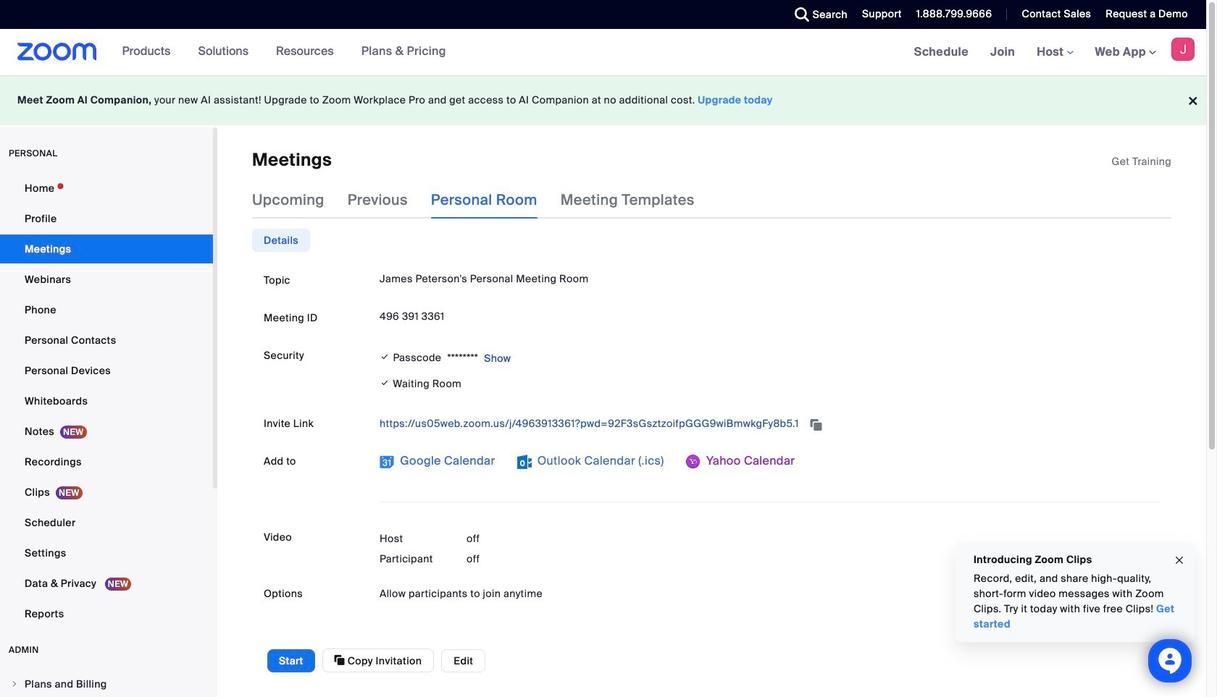 Task type: vqa. For each thing, say whether or not it's contained in the screenshot.
Profile picture
yes



Task type: locate. For each thing, give the bounding box(es) containing it.
add to google calendar image
[[380, 455, 394, 470]]

1 vertical spatial checked image
[[380, 376, 390, 392]]

1 checked image from the top
[[380, 350, 390, 365]]

menu item
[[0, 671, 213, 698]]

add to yahoo calendar image
[[686, 455, 701, 470]]

tabs of meeting tab list
[[252, 181, 718, 219]]

add to outlook calendar (.ics) image
[[517, 455, 532, 470]]

zoom logo image
[[17, 43, 97, 61]]

0 vertical spatial checked image
[[380, 350, 390, 365]]

1 vertical spatial application
[[380, 413, 1160, 436]]

footer
[[0, 75, 1207, 125]]

banner
[[0, 29, 1207, 76]]

application
[[1112, 154, 1172, 169], [380, 413, 1160, 436]]

checked image
[[380, 350, 390, 365], [380, 376, 390, 392]]

tab
[[252, 229, 310, 252]]

copy image
[[334, 655, 345, 668]]

tab list
[[252, 229, 310, 252]]

0 vertical spatial application
[[1112, 154, 1172, 169]]

2 checked image from the top
[[380, 376, 390, 392]]



Task type: describe. For each thing, give the bounding box(es) containing it.
meetings navigation
[[904, 29, 1207, 76]]

right image
[[10, 681, 19, 689]]

close image
[[1174, 553, 1186, 569]]

profile picture image
[[1172, 38, 1195, 61]]

product information navigation
[[111, 29, 457, 75]]

personal menu menu
[[0, 174, 213, 631]]



